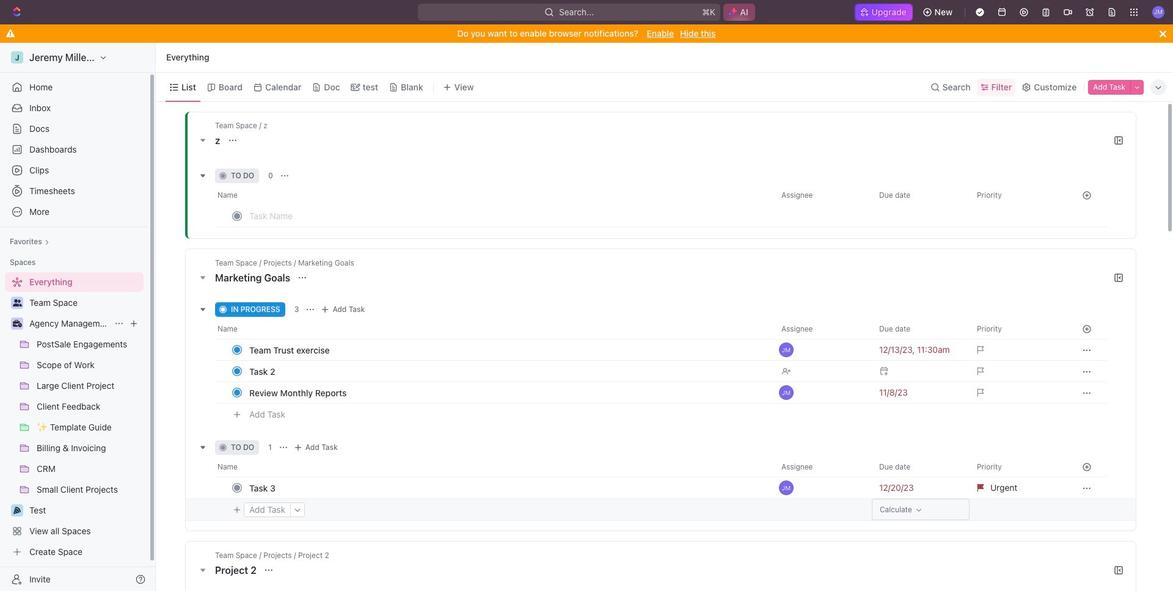 Task type: describe. For each thing, give the bounding box(es) containing it.
user group image
[[13, 300, 22, 307]]

sidebar navigation
[[0, 43, 158, 592]]

business time image
[[13, 320, 22, 328]]

tree inside sidebar navigation
[[5, 273, 144, 562]]



Task type: locate. For each thing, give the bounding box(es) containing it.
tree
[[5, 273, 144, 562]]

jeremy miller's workspace, , element
[[11, 51, 23, 64]]

Task Name text field
[[249, 206, 607, 226]]

pizza slice image
[[13, 507, 21, 515]]



Task type: vqa. For each thing, say whether or not it's contained in the screenshot.
the calendar LINK
no



